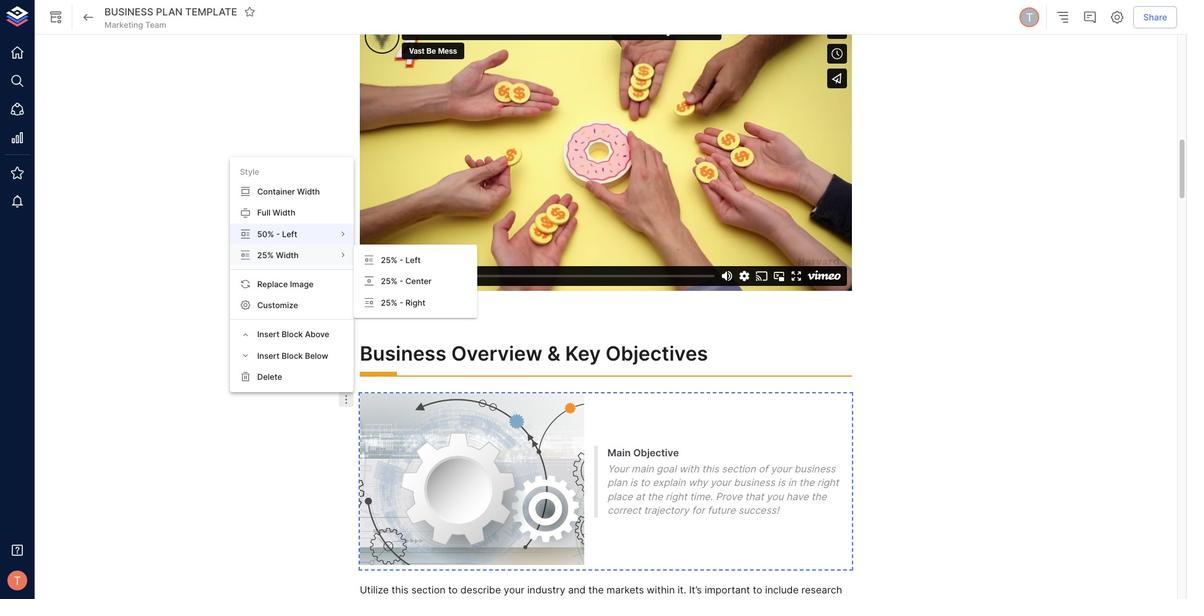 Task type: describe. For each thing, give the bounding box(es) containing it.
25% for 25% width
[[257, 250, 274, 260]]

team
[[145, 20, 166, 30]]

your inside the utilize this section to describe your industry and the markets within it. it's important to include research
[[504, 585, 524, 597]]

for
[[692, 505, 705, 517]]

the inside the utilize this section to describe your industry and the markets within it. it's important to include research
[[588, 585, 604, 597]]

- for 25% - right
[[400, 298, 403, 308]]

markets
[[607, 585, 644, 597]]

full
[[257, 208, 270, 218]]

25% - right button
[[354, 292, 477, 313]]

marketing team
[[104, 20, 166, 30]]

1 is from the left
[[630, 477, 637, 489]]

full width
[[257, 208, 295, 218]]

key
[[565, 342, 601, 366]]

business overview & key objectives
[[360, 342, 708, 366]]

2 is from the left
[[778, 477, 785, 489]]

width for full width
[[273, 208, 295, 218]]

replace image
[[257, 279, 314, 289]]

settings image
[[1110, 10, 1125, 25]]

2 horizontal spatial to
[[753, 585, 762, 597]]

at
[[635, 491, 645, 503]]

style
[[240, 167, 259, 177]]

container width button
[[230, 181, 354, 202]]

section inside the utilize this section to describe your industry and the markets within it. it's important to include research
[[411, 585, 445, 597]]

include
[[765, 585, 799, 597]]

insert block below
[[257, 351, 328, 361]]

1 vertical spatial t button
[[4, 568, 31, 595]]

1 horizontal spatial right
[[817, 477, 839, 489]]

table of contents image
[[1055, 10, 1070, 25]]

0 horizontal spatial t
[[14, 574, 21, 588]]

in
[[788, 477, 796, 489]]

business
[[104, 5, 153, 18]]

insert for insert block below
[[257, 351, 280, 361]]

customize
[[257, 301, 298, 311]]

50% - left
[[257, 229, 297, 239]]

1 vertical spatial business
[[734, 477, 775, 489]]

0 vertical spatial t button
[[1018, 6, 1041, 29]]

you
[[766, 491, 783, 503]]

main objective your main goal with this section of your business plan is to explain why your business is in the right place at the right time. prove that you have the correct trajectory for future success!
[[607, 447, 839, 517]]

section inside main objective your main goal with this section of your business plan is to explain why your business is in the right place at the right time. prove that you have the correct trajectory for future success!
[[722, 463, 756, 475]]

describe
[[460, 585, 501, 597]]

25% for 25% - right
[[381, 298, 397, 308]]

favorite image
[[244, 6, 255, 17]]

this inside the utilize this section to describe your industry and the markets within it. it's important to include research
[[392, 585, 409, 597]]

below
[[305, 351, 328, 361]]

full width button
[[230, 202, 354, 224]]

- for 25% - left
[[400, 255, 403, 265]]

25% width
[[257, 250, 299, 260]]

it's
[[689, 585, 702, 597]]

explain
[[652, 477, 686, 489]]

25% for 25% - center
[[381, 277, 397, 286]]

delete button
[[230, 366, 354, 388]]

template
[[185, 5, 237, 18]]

to inside main objective your main goal with this section of your business plan is to explain why your business is in the right place at the right time. prove that you have the correct trajectory for future success!
[[640, 477, 650, 489]]

1 horizontal spatial t
[[1026, 10, 1033, 24]]

industry
[[527, 585, 565, 597]]

research
[[801, 585, 842, 597]]

comments image
[[1083, 10, 1098, 25]]

marketing
[[104, 20, 143, 30]]

the right in
[[799, 477, 814, 489]]

that
[[745, 491, 764, 503]]

utilize
[[360, 585, 389, 597]]

50% - left button
[[230, 224, 354, 245]]

25% - center
[[381, 277, 432, 286]]

plan
[[156, 5, 183, 18]]

go back image
[[81, 10, 96, 25]]

it.
[[678, 585, 686, 597]]

50%
[[257, 229, 274, 239]]

business plan template
[[104, 5, 237, 18]]

within
[[647, 585, 675, 597]]



Task type: vqa. For each thing, say whether or not it's contained in the screenshot.
Remove Favorite image
no



Task type: locate. For each thing, give the bounding box(es) containing it.
place
[[607, 491, 633, 503]]

&
[[547, 342, 560, 366]]

width inside 25% width button
[[276, 250, 299, 260]]

1 horizontal spatial left
[[405, 255, 421, 265]]

0 vertical spatial width
[[297, 187, 320, 197]]

left inside button
[[282, 229, 297, 239]]

0 horizontal spatial t button
[[4, 568, 31, 595]]

0 horizontal spatial is
[[630, 477, 637, 489]]

replace image button
[[230, 274, 354, 295]]

right
[[817, 477, 839, 489], [666, 491, 687, 503]]

the
[[799, 477, 814, 489], [647, 491, 663, 503], [811, 491, 827, 503], [588, 585, 604, 597]]

2 block from the top
[[282, 351, 303, 361]]

share
[[1143, 12, 1167, 22]]

main
[[631, 463, 654, 475]]

insert block below button
[[230, 345, 354, 366]]

section
[[722, 463, 756, 475], [411, 585, 445, 597]]

left up 25% - center button
[[405, 255, 421, 265]]

-
[[276, 229, 280, 239], [400, 255, 403, 265], [400, 277, 403, 286], [400, 298, 403, 308]]

the right and
[[588, 585, 604, 597]]

width down 50% - left button
[[276, 250, 299, 260]]

to
[[640, 477, 650, 489], [448, 585, 458, 597], [753, 585, 762, 597]]

25% down the '25% - left'
[[381, 277, 397, 286]]

- inside "button"
[[400, 255, 403, 265]]

left down full width button
[[282, 229, 297, 239]]

1 insert from the top
[[257, 330, 280, 340]]

business
[[360, 342, 446, 366]]

share button
[[1133, 6, 1177, 29]]

t
[[1026, 10, 1033, 24], [14, 574, 21, 588]]

0 vertical spatial your
[[771, 463, 791, 475]]

right down explain
[[666, 491, 687, 503]]

0 vertical spatial section
[[722, 463, 756, 475]]

business
[[794, 463, 836, 475], [734, 477, 775, 489]]

1 vertical spatial section
[[411, 585, 445, 597]]

1 vertical spatial insert
[[257, 351, 280, 361]]

business up in
[[794, 463, 836, 475]]

- for 50% - left
[[276, 229, 280, 239]]

1 horizontal spatial t button
[[1018, 6, 1041, 29]]

1 vertical spatial this
[[392, 585, 409, 597]]

section left of
[[722, 463, 756, 475]]

block
[[282, 330, 303, 340], [282, 351, 303, 361]]

0 horizontal spatial your
[[504, 585, 524, 597]]

prove
[[716, 491, 742, 503]]

0 vertical spatial business
[[794, 463, 836, 475]]

objective
[[633, 447, 679, 459]]

block for above
[[282, 330, 303, 340]]

1 horizontal spatial is
[[778, 477, 785, 489]]

2 insert from the top
[[257, 351, 280, 361]]

trajectory
[[644, 505, 689, 517]]

left inside "button"
[[405, 255, 421, 265]]

of
[[759, 463, 768, 475]]

your up "prove"
[[710, 477, 731, 489]]

this inside main objective your main goal with this section of your business plan is to explain why your business is in the right place at the right time. prove that you have the correct trajectory for future success!
[[702, 463, 719, 475]]

customize button
[[230, 295, 354, 316]]

1 vertical spatial right
[[666, 491, 687, 503]]

insert block above button
[[230, 324, 354, 345]]

time.
[[690, 491, 713, 503]]

0 vertical spatial insert
[[257, 330, 280, 340]]

width inside container width button
[[297, 187, 320, 197]]

0 horizontal spatial right
[[666, 491, 687, 503]]

25% down 50%
[[257, 250, 274, 260]]

delete
[[257, 372, 282, 382]]

25% - left button
[[354, 250, 477, 271]]

block down insert block above button
[[282, 351, 303, 361]]

above
[[305, 330, 329, 340]]

2 vertical spatial your
[[504, 585, 524, 597]]

0 vertical spatial right
[[817, 477, 839, 489]]

0 vertical spatial this
[[702, 463, 719, 475]]

have
[[786, 491, 809, 503]]

25% inside 25% - left "button"
[[381, 255, 397, 265]]

0 horizontal spatial this
[[392, 585, 409, 597]]

25% inside 25% width button
[[257, 250, 274, 260]]

marketing team link
[[104, 19, 166, 30]]

goal
[[656, 463, 676, 475]]

insert for insert block above
[[257, 330, 280, 340]]

the right at
[[647, 491, 663, 503]]

show wiki image
[[48, 10, 63, 25]]

plan
[[607, 477, 627, 489]]

width up full width button
[[297, 187, 320, 197]]

image
[[290, 279, 314, 289]]

important
[[705, 585, 750, 597]]

0 horizontal spatial to
[[448, 585, 458, 597]]

this right utilize at the bottom of page
[[392, 585, 409, 597]]

width for 25% width
[[276, 250, 299, 260]]

1 horizontal spatial section
[[722, 463, 756, 475]]

25% inside 25% - center button
[[381, 277, 397, 286]]

overview
[[451, 342, 542, 366]]

25% - center button
[[354, 271, 477, 292]]

left
[[282, 229, 297, 239], [405, 255, 421, 265]]

this up why
[[702, 463, 719, 475]]

to left include
[[753, 585, 762, 597]]

left for 50% - left
[[282, 229, 297, 239]]

container
[[257, 187, 295, 197]]

objectives
[[606, 342, 708, 366]]

25% up 25% - center
[[381, 255, 397, 265]]

left for 25% - left
[[405, 255, 421, 265]]

insert up the delete
[[257, 351, 280, 361]]

your left "industry"
[[504, 585, 524, 597]]

future
[[707, 505, 735, 517]]

center
[[405, 277, 432, 286]]

is
[[630, 477, 637, 489], [778, 477, 785, 489]]

0 horizontal spatial business
[[734, 477, 775, 489]]

insert
[[257, 330, 280, 340], [257, 351, 280, 361]]

1 horizontal spatial your
[[710, 477, 731, 489]]

0 vertical spatial t
[[1026, 10, 1033, 24]]

utilize this section to describe your industry and the markets within it. it's important to include research
[[360, 585, 845, 600]]

container width
[[257, 187, 320, 197]]

1 horizontal spatial business
[[794, 463, 836, 475]]

right
[[405, 298, 425, 308]]

1 horizontal spatial to
[[640, 477, 650, 489]]

business up that
[[734, 477, 775, 489]]

- inside button
[[276, 229, 280, 239]]

t button
[[1018, 6, 1041, 29], [4, 568, 31, 595]]

block inside insert block above button
[[282, 330, 303, 340]]

25%
[[257, 250, 274, 260], [381, 255, 397, 265], [381, 277, 397, 286], [381, 298, 397, 308]]

correct
[[607, 505, 641, 517]]

1 vertical spatial your
[[710, 477, 731, 489]]

success!
[[738, 505, 779, 517]]

why
[[688, 477, 708, 489]]

width
[[297, 187, 320, 197], [273, 208, 295, 218], [276, 250, 299, 260]]

- left center
[[400, 277, 403, 286]]

and
[[568, 585, 586, 597]]

width for container width
[[297, 187, 320, 197]]

- for 25% - center
[[400, 277, 403, 286]]

replace
[[257, 279, 288, 289]]

section left describe
[[411, 585, 445, 597]]

insert inside button
[[257, 330, 280, 340]]

insert inside "button"
[[257, 351, 280, 361]]

block up 'insert block below'
[[282, 330, 303, 340]]

25% left right on the left
[[381, 298, 397, 308]]

2 horizontal spatial your
[[771, 463, 791, 475]]

to left describe
[[448, 585, 458, 597]]

your
[[607, 463, 629, 475]]

width right full
[[273, 208, 295, 218]]

the right have
[[811, 491, 827, 503]]

width inside full width button
[[273, 208, 295, 218]]

with
[[679, 463, 699, 475]]

block for below
[[282, 351, 303, 361]]

0 vertical spatial left
[[282, 229, 297, 239]]

- left right on the left
[[400, 298, 403, 308]]

1 block from the top
[[282, 330, 303, 340]]

your
[[771, 463, 791, 475], [710, 477, 731, 489], [504, 585, 524, 597]]

- inside button
[[400, 277, 403, 286]]

insert block above
[[257, 330, 329, 340]]

25% width button
[[230, 245, 354, 266]]

0 horizontal spatial section
[[411, 585, 445, 597]]

block inside insert block below "button"
[[282, 351, 303, 361]]

- up 25% - center
[[400, 255, 403, 265]]

is left in
[[778, 477, 785, 489]]

- inside "button"
[[400, 298, 403, 308]]

1 vertical spatial block
[[282, 351, 303, 361]]

25% - left
[[381, 255, 421, 265]]

your up in
[[771, 463, 791, 475]]

2 vertical spatial width
[[276, 250, 299, 260]]

to down main
[[640, 477, 650, 489]]

- right 50%
[[276, 229, 280, 239]]

0 horizontal spatial left
[[282, 229, 297, 239]]

25% inside 25% - right "button"
[[381, 298, 397, 308]]

insert down customize
[[257, 330, 280, 340]]

main
[[607, 447, 631, 459]]

1 vertical spatial width
[[273, 208, 295, 218]]

1 horizontal spatial this
[[702, 463, 719, 475]]

is up at
[[630, 477, 637, 489]]

1 vertical spatial left
[[405, 255, 421, 265]]

1 vertical spatial t
[[14, 574, 21, 588]]

25% for 25% - left
[[381, 255, 397, 265]]

0 vertical spatial block
[[282, 330, 303, 340]]

this
[[702, 463, 719, 475], [392, 585, 409, 597]]

right right in
[[817, 477, 839, 489]]

25% - right
[[381, 298, 425, 308]]



